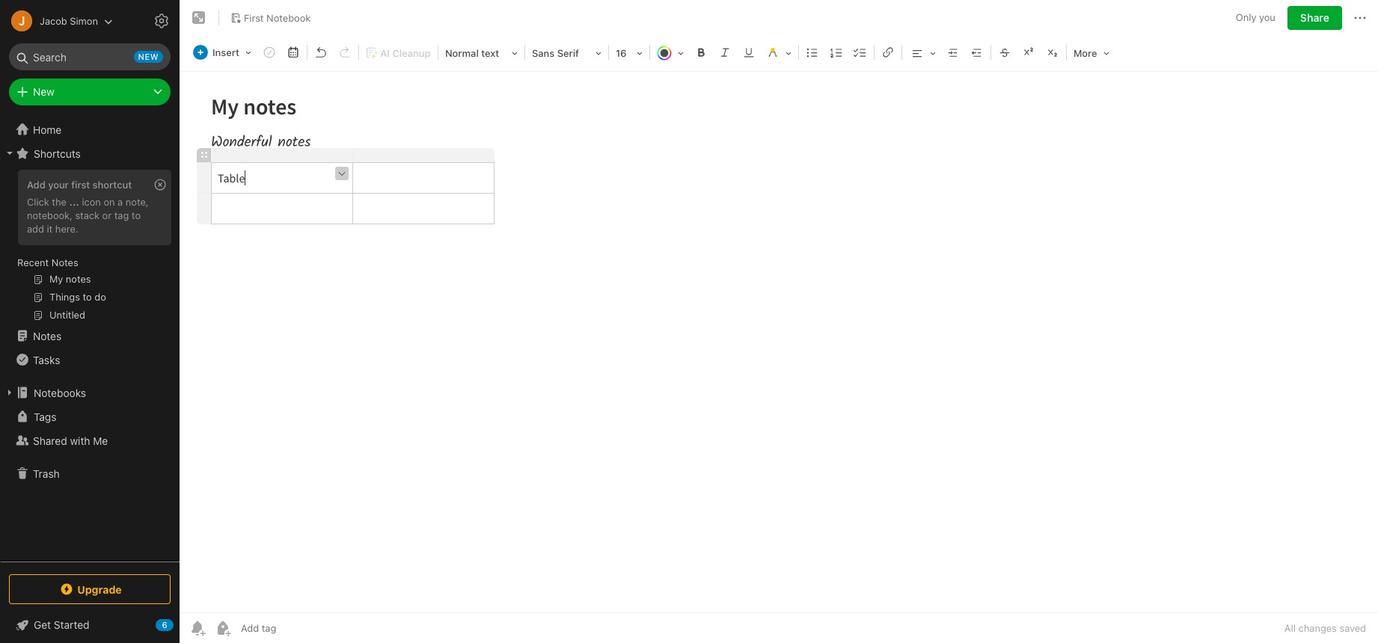 Task type: describe. For each thing, give the bounding box(es) containing it.
you
[[1260, 11, 1276, 23]]

get started
[[34, 619, 90, 632]]

expand note image
[[190, 9, 208, 27]]

upgrade
[[77, 583, 122, 596]]

add tag image
[[214, 620, 232, 638]]

on
[[104, 196, 115, 208]]

underline image
[[739, 42, 760, 63]]

notebooks
[[34, 387, 86, 399]]

shared with me
[[33, 434, 108, 447]]

new
[[33, 85, 54, 98]]

click
[[27, 196, 49, 208]]

tasks
[[33, 354, 60, 366]]

more actions image
[[1352, 9, 1370, 27]]

...
[[69, 196, 79, 208]]

bulleted list image
[[802, 42, 823, 63]]

your
[[48, 179, 69, 191]]

0 vertical spatial notes
[[52, 257, 78, 269]]

new button
[[9, 79, 171, 106]]

note window element
[[180, 0, 1379, 644]]

tree containing home
[[0, 117, 180, 561]]

first notebook button
[[225, 7, 316, 28]]

shared with me link
[[0, 429, 179, 453]]

tasks button
[[0, 348, 179, 372]]

only
[[1236, 11, 1257, 23]]

with
[[70, 434, 90, 447]]

jacob simon
[[40, 15, 98, 27]]

click the ...
[[27, 196, 79, 208]]

shortcuts
[[34, 147, 81, 160]]

tags button
[[0, 405, 179, 429]]

note,
[[126, 196, 149, 208]]

text
[[481, 47, 499, 59]]

normal
[[445, 47, 479, 59]]

get
[[34, 619, 51, 632]]

click to collapse image
[[174, 616, 185, 634]]

share button
[[1288, 6, 1343, 30]]

new search field
[[19, 43, 163, 70]]

simon
[[70, 15, 98, 27]]

Highlight field
[[761, 42, 797, 64]]

Font color field
[[652, 42, 689, 64]]

undo image
[[311, 42, 332, 63]]

Font size field
[[611, 42, 648, 64]]

notebooks link
[[0, 381, 179, 405]]

new
[[138, 52, 159, 61]]

add
[[27, 179, 45, 191]]

stack
[[75, 209, 100, 221]]

insert link image
[[878, 42, 899, 63]]

shortcuts button
[[0, 141, 179, 165]]

Alignment field
[[904, 42, 941, 64]]

all
[[1285, 623, 1296, 635]]

checklist image
[[850, 42, 871, 63]]

subscript image
[[1042, 42, 1063, 63]]

superscript image
[[1019, 42, 1039, 63]]

settings image
[[153, 12, 171, 30]]

notes link
[[0, 324, 179, 348]]

shortcut
[[93, 179, 132, 191]]

trash
[[33, 467, 60, 480]]

changes
[[1299, 623, 1337, 635]]

Note Editor text field
[[180, 72, 1379, 613]]

first
[[71, 179, 90, 191]]



Task type: locate. For each thing, give the bounding box(es) containing it.
serif
[[557, 47, 579, 59]]

Help and Learning task checklist field
[[0, 614, 180, 638]]

outdent image
[[967, 42, 988, 63]]

More actions field
[[1352, 6, 1370, 30]]

group
[[0, 165, 179, 330]]

notes right recent
[[52, 257, 78, 269]]

Heading level field
[[440, 42, 523, 64]]

add
[[27, 223, 44, 235]]

6
[[162, 620, 167, 630]]

recent notes
[[17, 257, 78, 269]]

normal text
[[445, 47, 499, 59]]

Insert field
[[189, 42, 257, 63]]

group inside tree
[[0, 165, 179, 330]]

bold image
[[691, 42, 712, 63]]

Add tag field
[[239, 622, 352, 635]]

started
[[54, 619, 90, 632]]

Font family field
[[527, 42, 607, 64]]

1 vertical spatial notes
[[33, 330, 62, 342]]

me
[[93, 434, 108, 447]]

a
[[118, 196, 123, 208]]

here.
[[55, 223, 78, 235]]

to
[[132, 209, 141, 221]]

icon
[[82, 196, 101, 208]]

it
[[47, 223, 53, 235]]

recent
[[17, 257, 49, 269]]

notebook
[[267, 12, 311, 24]]

share
[[1301, 11, 1330, 24]]

strikethrough image
[[995, 42, 1016, 63]]

all changes saved
[[1285, 623, 1367, 635]]

italic image
[[715, 42, 736, 63]]

more
[[1074, 47, 1098, 59]]

16
[[616, 47, 627, 59]]

tags
[[34, 410, 56, 423]]

notes up tasks
[[33, 330, 62, 342]]

tag
[[114, 209, 129, 221]]

first notebook
[[244, 12, 311, 24]]

add a reminder image
[[189, 620, 207, 638]]

shared
[[33, 434, 67, 447]]

notes
[[52, 257, 78, 269], [33, 330, 62, 342]]

sans
[[532, 47, 555, 59]]

expand notebooks image
[[4, 387, 16, 399]]

numbered list image
[[826, 42, 847, 63]]

first
[[244, 12, 264, 24]]

home link
[[0, 117, 180, 141]]

Search text field
[[19, 43, 160, 70]]

the
[[52, 196, 67, 208]]

icon on a note, notebook, stack or tag to add it here.
[[27, 196, 149, 235]]

saved
[[1340, 623, 1367, 635]]

notebook,
[[27, 209, 73, 221]]

More field
[[1069, 42, 1115, 64]]

only you
[[1236, 11, 1276, 23]]

insert
[[213, 46, 239, 58]]

trash link
[[0, 462, 179, 486]]

upgrade button
[[9, 575, 171, 605]]

calendar event image
[[283, 42, 304, 63]]

Account field
[[0, 6, 113, 36]]

or
[[102, 209, 112, 221]]

tree
[[0, 117, 180, 561]]

indent image
[[943, 42, 964, 63]]

group containing add your first shortcut
[[0, 165, 179, 330]]

sans serif
[[532, 47, 579, 59]]

add your first shortcut
[[27, 179, 132, 191]]

home
[[33, 123, 62, 136]]

jacob
[[40, 15, 67, 27]]



Task type: vqa. For each thing, say whether or not it's contained in the screenshot.
Only You
yes



